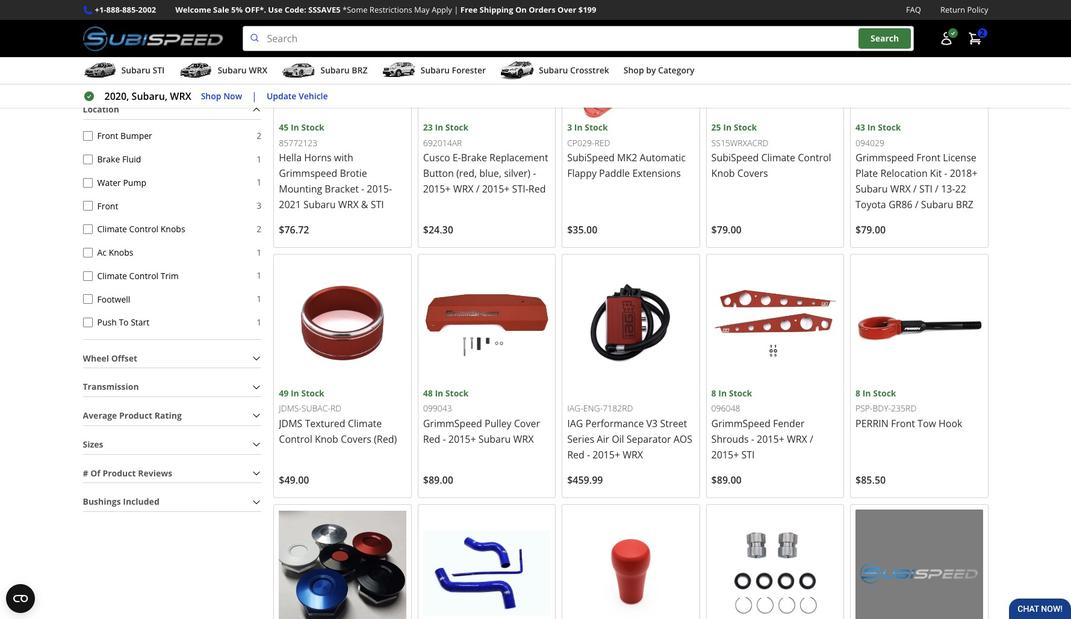 Task type: vqa. For each thing, say whether or not it's contained in the screenshot.


Task type: locate. For each thing, give the bounding box(es) containing it.
1 1 from the top
[[257, 153, 262, 165]]

1 8 from the left
[[712, 388, 717, 399]]

8 up 096048 at the right bottom of page
[[712, 388, 717, 399]]

0 vertical spatial 2
[[980, 27, 985, 39]]

Front button
[[83, 201, 92, 211]]

096048
[[712, 403, 741, 414]]

brz left a subaru forester thumbnail image
[[352, 65, 368, 76]]

subispeed up flappy
[[567, 151, 615, 165]]

1 horizontal spatial red
[[529, 183, 546, 196]]

1 horizontal spatial grimmspeed
[[856, 151, 914, 165]]

3
[[567, 122, 572, 133], [257, 200, 262, 211]]

subispeed mk2 automatic flappy paddle extensions image
[[567, 0, 695, 121]]

subaru down the pulley at the bottom of page
[[479, 433, 511, 446]]

3 left 2021
[[257, 200, 262, 211]]

front right the front bumper button
[[97, 130, 118, 142]]

oil
[[612, 433, 624, 446]]

in for subispeed mk2 automatic flappy paddle extensions
[[575, 122, 583, 133]]

extensions
[[633, 167, 681, 180]]

2 grimmspeed from the left
[[712, 417, 771, 431]]

- right the kit
[[945, 167, 948, 180]]

subaru
[[121, 65, 150, 76], [218, 65, 247, 76], [321, 65, 350, 76], [421, 65, 450, 76], [539, 65, 568, 76], [856, 183, 888, 196], [304, 198, 336, 212], [921, 198, 954, 212], [479, 433, 511, 446]]

in inside 3 in stock cp029-red subispeed mk2 automatic flappy paddle extensions
[[575, 122, 583, 133]]

sti right &
[[371, 198, 384, 212]]

subaru wrx button
[[179, 60, 268, 84]]

1 vertical spatial 2
[[257, 130, 262, 141]]

stock inside 49 in stock jdms-subac-rd jdms textured climate control knob covers (red)
[[301, 388, 325, 399]]

stock inside 43 in stock 094029 grimmspeed front license plate relocation kit - 2018+ subaru wrx / sti / 13-22 toyota gr86 / subaru brz
[[878, 122, 901, 133]]

stock for pulley
[[446, 388, 469, 399]]

0 horizontal spatial covers
[[341, 433, 372, 446]]

8 inside '8 in stock psp-bdy-235rd perrin front tow hook'
[[856, 388, 861, 399]]

red down 099043
[[423, 433, 441, 446]]

product right of
[[103, 468, 136, 479]]

a subaru forester thumbnail image image
[[382, 62, 416, 80]]

brake inside 23 in stock 692014ar cusco e-brake replacement button (red, blue, silver) - 2015+ wrx / 2015+ sti-red
[[461, 151, 487, 165]]

front inside 43 in stock 094029 grimmspeed front license plate relocation kit - 2018+ subaru wrx / sti / 13-22 toyota gr86 / subaru brz
[[917, 151, 941, 165]]

$79.00 for subispeed climate control knob covers
[[712, 224, 742, 237]]

1
[[257, 153, 262, 165], [257, 177, 262, 188], [257, 247, 262, 258], [257, 270, 262, 281], [257, 293, 262, 305], [257, 317, 262, 328]]

+1-888-885-2002
[[95, 4, 156, 15]]

85772123
[[279, 137, 318, 149]]

$89.00 for grimmspeed pulley cover red - 2015+ subaru wrx
[[423, 474, 453, 487]]

subaru left "crosstrek" on the top right of the page
[[539, 65, 568, 76]]

sti down the kit
[[920, 183, 933, 196]]

forester
[[452, 65, 486, 76]]

stock for horns
[[301, 122, 325, 133]]

1 horizontal spatial |
[[454, 4, 459, 15]]

cusco e-brake replacement button (red, blue, silver) - 2015+ wrx / 2015+ sti-red image
[[423, 0, 551, 121]]

1 grimmspeed from the left
[[423, 417, 482, 431]]

8 in stock psp-bdy-235rd perrin front tow hook
[[856, 388, 963, 431]]

bushings included
[[83, 496, 159, 508]]

stock up 099043
[[446, 388, 469, 399]]

hella
[[279, 151, 302, 165]]

series
[[567, 433, 595, 446]]

2015+
[[423, 183, 451, 196], [482, 183, 510, 196], [449, 433, 476, 446], [757, 433, 785, 446], [593, 449, 620, 462], [712, 449, 739, 462]]

stock for 235rd
[[873, 388, 897, 399]]

1 $79.00 from the left
[[712, 224, 742, 237]]

in right 23
[[435, 122, 443, 133]]

welcome sale 5% off*. use code: sssave5
[[175, 4, 341, 15]]

1 horizontal spatial covers
[[738, 167, 768, 180]]

wrx down cover in the bottom of the page
[[513, 433, 534, 446]]

stock inside '45 in stock 85772123 hella horns with grimmspeed brotie mounting bracket  - 2015- 2021 subaru wrx & sti'
[[301, 122, 325, 133]]

in up cp029-
[[575, 122, 583, 133]]

48 in stock 099043 grimmspeed pulley cover red - 2015+ subaru wrx
[[423, 388, 540, 446]]

offset
[[111, 353, 137, 364]]

shop by category button
[[624, 60, 695, 84]]

wrx down oil
[[623, 449, 643, 462]]

0 horizontal spatial 3
[[257, 200, 262, 211]]

water pump
[[97, 177, 146, 188]]

stock up subac-
[[301, 388, 325, 399]]

jdms textured climate control knob covers (red) image
[[279, 260, 406, 387]]

stock inside '8 in stock psp-bdy-235rd perrin front tow hook'
[[873, 388, 897, 399]]

0 horizontal spatial subispeed
[[567, 151, 615, 165]]

692014ar
[[423, 137, 462, 149]]

2 left 45
[[257, 130, 262, 141]]

brake right brake fluid button
[[97, 154, 120, 165]]

stock for climate
[[734, 122, 757, 133]]

footwell
[[97, 294, 130, 305]]

knob down textured
[[315, 433, 338, 446]]

in inside 25 in stock ss15wrxacrd subispeed climate control knob covers
[[724, 122, 732, 133]]

13-
[[942, 183, 956, 196]]

brz
[[352, 65, 368, 76], [956, 198, 974, 212]]

stock up 096048 at the right bottom of page
[[729, 388, 752, 399]]

brake
[[461, 151, 487, 165], [97, 154, 120, 165]]

climate up ac knobs
[[97, 224, 127, 235]]

2015+ down 099043
[[449, 433, 476, 446]]

1 vertical spatial brz
[[956, 198, 974, 212]]

| left free
[[454, 4, 459, 15]]

grimmspeed up shrouds on the bottom
[[712, 417, 771, 431]]

4 1 from the top
[[257, 270, 262, 281]]

hook
[[939, 417, 963, 431]]

shop for shop now
[[201, 90, 221, 102]]

climate down ss15wrxacrd
[[762, 151, 796, 165]]

grimmspeed for -
[[712, 417, 771, 431]]

subaru left forester
[[421, 65, 450, 76]]

stock up red
[[585, 122, 608, 133]]

covers
[[738, 167, 768, 180], [341, 433, 372, 446]]

2 $79.00 from the left
[[856, 224, 886, 237]]

red inside 48 in stock 099043 grimmspeed pulley cover red - 2015+ subaru wrx
[[423, 433, 441, 446]]

shop
[[624, 65, 644, 76], [201, 90, 221, 102]]

0 vertical spatial product
[[119, 410, 153, 422]]

with
[[334, 151, 353, 165]]

in inside '8 in stock psp-bdy-235rd perrin front tow hook'
[[863, 388, 871, 399]]

stock up ss15wrxacrd
[[734, 122, 757, 133]]

sti up 'subaru,'
[[153, 65, 165, 76]]

grimmspeed up mounting
[[279, 167, 337, 180]]

of
[[90, 468, 100, 479]]

eng-
[[583, 403, 603, 414]]

| right now
[[252, 90, 257, 103]]

# of product reviews
[[83, 468, 172, 479]]

in inside 43 in stock 094029 grimmspeed front license plate relocation kit - 2018+ subaru wrx / sti / 13-22 toyota gr86 / subaru brz
[[868, 122, 876, 133]]

- inside 23 in stock 692014ar cusco e-brake replacement button (red, blue, silver) - 2015+ wrx / 2015+ sti-red
[[533, 167, 536, 180]]

subaru brz
[[321, 65, 368, 76]]

grimmspeed down 094029
[[856, 151, 914, 165]]

1 horizontal spatial 8
[[856, 388, 861, 399]]

0 vertical spatial 3
[[567, 122, 572, 133]]

paddle
[[599, 167, 630, 180]]

8 inside 8 in stock 096048 grimmspeed fender shrouds - 2015+ wrx / 2015+ sti
[[712, 388, 717, 399]]

subaru crosstrek
[[539, 65, 609, 76]]

subaru inside 48 in stock 099043 grimmspeed pulley cover red - 2015+ subaru wrx
[[479, 433, 511, 446]]

2020,
[[105, 90, 129, 103]]

0 horizontal spatial knob
[[315, 433, 338, 446]]

2 left the $76.72
[[257, 223, 262, 235]]

+1-888-885-2002 link
[[95, 4, 156, 16]]

front down 235rd
[[891, 417, 915, 431]]

0 horizontal spatial 8
[[712, 388, 717, 399]]

3 inside 3 in stock cp029-red subispeed mk2 automatic flappy paddle extensions
[[567, 122, 572, 133]]

knob inside 25 in stock ss15wrxacrd subispeed climate control knob covers
[[712, 167, 735, 180]]

in right 43
[[868, 122, 876, 133]]

1 vertical spatial shop
[[201, 90, 221, 102]]

front up the kit
[[917, 151, 941, 165]]

0 vertical spatial red
[[529, 183, 546, 196]]

stock inside 3 in stock cp029-red subispeed mk2 automatic flappy paddle extensions
[[585, 122, 608, 133]]

in right 25
[[724, 122, 732, 133]]

1 horizontal spatial 3
[[567, 122, 572, 133]]

1 vertical spatial covers
[[341, 433, 372, 446]]

|
[[454, 4, 459, 15], [252, 90, 257, 103]]

wheel offset
[[83, 353, 137, 364]]

1 vertical spatial grimmspeed
[[279, 167, 337, 180]]

0 vertical spatial shop
[[624, 65, 644, 76]]

- up &
[[361, 183, 365, 196]]

subispeed down ss15wrxacrd
[[712, 151, 759, 165]]

0 horizontal spatial grimmspeed
[[279, 167, 337, 180]]

grimmspeed front license plate relocation kit - 2018+ subaru wrx / sti / 13-22 toyota gr86 / subaru brz image
[[856, 0, 983, 121]]

shop inside dropdown button
[[624, 65, 644, 76]]

1 horizontal spatial knobs
[[161, 224, 185, 235]]

covers down ss15wrxacrd
[[738, 167, 768, 180]]

wrx down the (red,
[[453, 183, 474, 196]]

1 vertical spatial red
[[423, 433, 441, 446]]

stock up bdy-
[[873, 388, 897, 399]]

/ inside 8 in stock 096048 grimmspeed fender shrouds - 2015+ wrx / 2015+ sti
[[810, 433, 814, 446]]

wrx up update on the top
[[249, 65, 268, 76]]

cusco rear lateral link (lower arm body side) pillow ball bushings - 2015+ wrx / 2015+ sti / 2013+ fr-s / brz / 86 image
[[712, 510, 839, 620]]

2 for climate control knobs
[[257, 223, 262, 235]]

0 horizontal spatial $89.00
[[423, 474, 453, 487]]

wrx left &
[[338, 198, 359, 212]]

stock up 692014ar
[[446, 122, 469, 133]]

sti down shrouds on the bottom
[[742, 449, 755, 462]]

0 vertical spatial covers
[[738, 167, 768, 180]]

update vehicle
[[267, 90, 328, 102]]

0 horizontal spatial grimmspeed
[[423, 417, 482, 431]]

subaru up 'vehicle' at the left top of page
[[321, 65, 350, 76]]

Push To Start button
[[83, 318, 92, 328]]

kit
[[931, 167, 942, 180]]

perrin
[[856, 417, 889, 431]]

grimmspeed pulley cover red - 2015+ subaru wrx image
[[423, 260, 551, 387]]

1 horizontal spatial shop
[[624, 65, 644, 76]]

2015+ down air
[[593, 449, 620, 462]]

2 down policy
[[980, 27, 985, 39]]

open widget image
[[6, 585, 35, 614]]

product left "rating"
[[119, 410, 153, 422]]

in up 096048 at the right bottom of page
[[719, 388, 727, 399]]

0 horizontal spatial brz
[[352, 65, 368, 76]]

orders
[[529, 4, 556, 15]]

0 horizontal spatial shop
[[201, 90, 221, 102]]

$49.00
[[279, 474, 309, 487]]

fender
[[773, 417, 805, 431]]

subispeed inside 25 in stock ss15wrxacrd subispeed climate control knob covers
[[712, 151, 759, 165]]

1 vertical spatial |
[[252, 90, 257, 103]]

stock up 85772123
[[301, 122, 325, 133]]

front right 'front' button on the top of page
[[97, 200, 118, 212]]

0 vertical spatial brz
[[352, 65, 368, 76]]

in inside 48 in stock 099043 grimmspeed pulley cover red - 2015+ subaru wrx
[[435, 388, 443, 399]]

grimmspeed inside 48 in stock 099043 grimmspeed pulley cover red - 2015+ subaru wrx
[[423, 417, 482, 431]]

stock inside 8 in stock 096048 grimmspeed fender shrouds - 2015+ wrx / 2015+ sti
[[729, 388, 752, 399]]

- down 099043
[[443, 433, 446, 446]]

button
[[423, 167, 454, 180]]

brake up the (red,
[[461, 151, 487, 165]]

jdms-
[[279, 403, 302, 414]]

covers left (red)
[[341, 433, 372, 446]]

1 for pump
[[257, 177, 262, 188]]

wrx up gr86
[[891, 183, 911, 196]]

in right 48
[[435, 388, 443, 399]]

- right shrouds on the bottom
[[752, 433, 755, 446]]

climate inside 25 in stock ss15wrxacrd subispeed climate control knob covers
[[762, 151, 796, 165]]

grimmspeed inside 8 in stock 096048 grimmspeed fender shrouds - 2015+ wrx / 2015+ sti
[[712, 417, 771, 431]]

1 vertical spatial 3
[[257, 200, 262, 211]]

1 vertical spatial product
[[103, 468, 136, 479]]

0 horizontal spatial red
[[423, 433, 441, 446]]

$35.00
[[567, 224, 598, 237]]

wrx inside 23 in stock 692014ar cusco e-brake replacement button (red, blue, silver) - 2015+ wrx / 2015+ sti-red
[[453, 183, 474, 196]]

update vehicle button
[[267, 90, 328, 103]]

knobs up trim
[[161, 224, 185, 235]]

grimmspeed inside '45 in stock 85772123 hella horns with grimmspeed brotie mounting bracket  - 2015- 2021 subaru wrx & sti'
[[279, 167, 337, 180]]

return
[[941, 4, 966, 15]]

in up psp-
[[863, 388, 871, 399]]

Climate Control Knobs button
[[83, 225, 92, 234]]

knobs right "ac"
[[109, 247, 133, 258]]

885-
[[122, 4, 138, 15]]

a subaru crosstrek thumbnail image image
[[501, 62, 534, 80]]

in for hella horns with grimmspeed brotie mounting bracket  - 2015- 2021 subaru wrx & sti
[[291, 122, 299, 133]]

stock for e-
[[446, 122, 469, 133]]

grimmspeed down 099043
[[423, 417, 482, 431]]

red inside iag-eng-7182rd iag performance v3 street series air oil separator aos red - 2015+ wrx
[[567, 449, 585, 462]]

-
[[533, 167, 536, 180], [945, 167, 948, 180], [361, 183, 365, 196], [443, 433, 446, 446], [752, 433, 755, 446], [587, 449, 590, 462]]

23 in stock 692014ar cusco e-brake replacement button (red, blue, silver) - 2015+ wrx / 2015+ sti-red
[[423, 122, 548, 196]]

3 up cp029-
[[567, 122, 572, 133]]

fluid
[[122, 154, 141, 165]]

1 horizontal spatial subispeed
[[712, 151, 759, 165]]

$459.99
[[567, 474, 603, 487]]

in
[[291, 122, 299, 133], [435, 122, 443, 133], [575, 122, 583, 133], [724, 122, 732, 133], [868, 122, 876, 133], [291, 388, 299, 399], [435, 388, 443, 399], [719, 388, 727, 399], [863, 388, 871, 399]]

use
[[268, 4, 283, 15]]

2 horizontal spatial red
[[567, 449, 585, 462]]

1 horizontal spatial brake
[[461, 151, 487, 165]]

1 vertical spatial knobs
[[109, 247, 133, 258]]

subaru forester button
[[382, 60, 486, 84]]

1 horizontal spatial $89.00
[[712, 474, 742, 487]]

wrx down 'a subaru wrx thumbnail image'
[[170, 90, 191, 103]]

- right silver) at top
[[533, 167, 536, 180]]

subispeed inside 3 in stock cp029-red subispeed mk2 automatic flappy paddle extensions
[[567, 151, 615, 165]]

stock inside 25 in stock ss15wrxacrd subispeed climate control knob covers
[[734, 122, 757, 133]]

2 subispeed from the left
[[712, 151, 759, 165]]

2015+ down shrouds on the bottom
[[712, 449, 739, 462]]

gr86
[[889, 198, 913, 212]]

subaru brz button
[[282, 60, 368, 84]]

1 for knobs
[[257, 247, 262, 258]]

grimmspeed
[[423, 417, 482, 431], [712, 417, 771, 431]]

2015+ down fender
[[757, 433, 785, 446]]

Footwell button
[[83, 295, 92, 304]]

stock
[[301, 122, 325, 133], [446, 122, 469, 133], [585, 122, 608, 133], [734, 122, 757, 133], [878, 122, 901, 133], [301, 388, 325, 399], [446, 388, 469, 399], [729, 388, 752, 399], [873, 388, 897, 399]]

in right 45
[[291, 122, 299, 133]]

wrx down fender
[[787, 433, 808, 446]]

0 horizontal spatial brake
[[97, 154, 120, 165]]

2018+
[[950, 167, 978, 180]]

2 vertical spatial 2
[[257, 223, 262, 235]]

in inside 8 in stock 096048 grimmspeed fender shrouds - 2015+ wrx / 2015+ sti
[[719, 388, 727, 399]]

iag-
[[567, 403, 584, 414]]

red down series
[[567, 449, 585, 462]]

transmission
[[83, 381, 139, 393]]

1 vertical spatial knob
[[315, 433, 338, 446]]

in right 49 at the bottom
[[291, 388, 299, 399]]

faq
[[906, 4, 922, 15]]

# of product reviews button
[[83, 465, 262, 483]]

1 horizontal spatial $79.00
[[856, 224, 886, 237]]

2 $89.00 from the left
[[712, 474, 742, 487]]

2 vertical spatial red
[[567, 449, 585, 462]]

0 horizontal spatial $79.00
[[712, 224, 742, 237]]

pump
[[123, 177, 146, 188]]

in inside 49 in stock jdms-subac-rd jdms textured climate control knob covers (red)
[[291, 388, 299, 399]]

bracket
[[325, 183, 359, 196]]

shop left the by
[[624, 65, 644, 76]]

6 1 from the top
[[257, 317, 262, 328]]

1 horizontal spatial knob
[[712, 167, 735, 180]]

- down series
[[587, 449, 590, 462]]

1 horizontal spatial grimmspeed
[[712, 417, 771, 431]]

8 up psp-
[[856, 388, 861, 399]]

subaru down mounting
[[304, 198, 336, 212]]

move over racing bumper quick release kit - 2015+ wrx / 2015+ sti image
[[279, 510, 406, 620]]

1 horizontal spatial brz
[[956, 198, 974, 212]]

brz down 22 on the right top of page
[[956, 198, 974, 212]]

in for subispeed climate control knob covers
[[724, 122, 732, 133]]

in for jdms textured climate control knob covers (red)
[[291, 388, 299, 399]]

2 8 from the left
[[856, 388, 861, 399]]

relocation
[[881, 167, 928, 180]]

in for cusco e-brake replacement button (red, blue, silver) - 2015+ wrx / 2015+ sti-red
[[435, 122, 443, 133]]

stock up 094029
[[878, 122, 901, 133]]

1 $89.00 from the left
[[423, 474, 453, 487]]

wheel offset button
[[83, 350, 262, 368]]

2 1 from the top
[[257, 177, 262, 188]]

knob down ss15wrxacrd
[[712, 167, 735, 180]]

stock inside 48 in stock 099043 grimmspeed pulley cover red - 2015+ subaru wrx
[[446, 388, 469, 399]]

on
[[516, 4, 527, 15]]

0 vertical spatial grimmspeed
[[856, 151, 914, 165]]

welcome
[[175, 4, 211, 15]]

stock inside 23 in stock 692014ar cusco e-brake replacement button (red, blue, silver) - 2015+ wrx / 2015+ sti-red
[[446, 122, 469, 133]]

22
[[956, 183, 967, 196]]

red down silver) at top
[[529, 183, 546, 196]]

location
[[83, 104, 119, 115]]

3 1 from the top
[[257, 247, 262, 258]]

a subaru brz thumbnail image image
[[282, 62, 316, 80]]

in inside 23 in stock 692014ar cusco e-brake replacement button (red, blue, silver) - 2015+ wrx / 2015+ sti-red
[[435, 122, 443, 133]]

in inside '45 in stock 85772123 hella horns with grimmspeed brotie mounting bracket  - 2015- 2021 subaru wrx & sti'
[[291, 122, 299, 133]]

/
[[476, 183, 480, 196], [914, 183, 917, 196], [935, 183, 939, 196], [915, 198, 919, 212], [810, 433, 814, 446]]

over
[[558, 4, 577, 15]]

shop now link
[[201, 90, 242, 103]]

control inside 49 in stock jdms-subac-rd jdms textured climate control knob covers (red)
[[279, 433, 312, 446]]

Front Bumper button
[[83, 131, 92, 141]]

$85.50
[[856, 474, 886, 487]]

shop left now
[[201, 90, 221, 102]]

off*.
[[245, 4, 266, 15]]

button image
[[939, 31, 954, 46]]

climate up (red)
[[348, 417, 382, 431]]

8 for bdy-
[[856, 388, 861, 399]]

5 1 from the top
[[257, 293, 262, 305]]

0 vertical spatial knob
[[712, 167, 735, 180]]

1 for control
[[257, 270, 262, 281]]

red inside 23 in stock 692014ar cusco e-brake replacement button (red, blue, silver) - 2015+ wrx / 2015+ sti-red
[[529, 183, 546, 196]]

wrx inside dropdown button
[[249, 65, 268, 76]]

1 subispeed from the left
[[567, 151, 615, 165]]



Task type: describe. For each thing, give the bounding box(es) containing it.
shrouds
[[712, 433, 749, 446]]

Brake Fluid button
[[83, 155, 92, 164]]

0 horizontal spatial knobs
[[109, 247, 133, 258]]

separator
[[627, 433, 671, 446]]

$79.00 for grimmspeed front license plate relocation kit - 2018+ subaru wrx / sti / 13-22 toyota gr86 / subaru brz
[[856, 224, 886, 237]]

ac
[[97, 247, 107, 258]]

subaru down the 13-
[[921, 198, 954, 212]]

subaru up the 2020, subaru, wrx
[[121, 65, 150, 76]]

stock for fender
[[729, 388, 752, 399]]

subaru inside '45 in stock 85772123 hella horns with grimmspeed brotie mounting bracket  - 2015- 2021 subaru wrx & sti'
[[304, 198, 336, 212]]

raceseng rondure engraveless texture shift knob image
[[567, 510, 695, 620]]

average
[[83, 410, 117, 422]]

grimmspeed fender shrouds - 2015+ wrx / 2015+ sti image
[[712, 260, 839, 387]]

red
[[595, 137, 610, 149]]

return policy link
[[941, 4, 989, 16]]

location button
[[83, 101, 262, 119]]

wrx inside 43 in stock 094029 grimmspeed front license plate relocation kit - 2018+ subaru wrx / sti / 13-22 toyota gr86 / subaru brz
[[891, 183, 911, 196]]

plate
[[856, 167, 878, 180]]

in for grimmspeed front license plate relocation kit - 2018+ subaru wrx / sti / 13-22 toyota gr86 / subaru brz
[[868, 122, 876, 133]]

2015+ down button
[[423, 183, 451, 196]]

average product rating
[[83, 410, 182, 422]]

5%
[[231, 4, 243, 15]]

subaru up toyota
[[856, 183, 888, 196]]

8 for grimmspeed
[[712, 388, 717, 399]]

hella horns with grimmspeed brotie mounting bracket  - 2015-2021 subaru wrx & sti image
[[279, 0, 406, 121]]

*some
[[343, 4, 368, 15]]

25 in stock ss15wrxacrd subispeed climate control knob covers
[[712, 122, 832, 180]]

shop for shop by category
[[624, 65, 644, 76]]

094029
[[856, 137, 885, 149]]

rd
[[331, 403, 342, 414]]

covers inside 25 in stock ss15wrxacrd subispeed climate control knob covers
[[738, 167, 768, 180]]

49
[[279, 388, 289, 399]]

climate inside 49 in stock jdms-subac-rd jdms textured climate control knob covers (red)
[[348, 417, 382, 431]]

aos
[[674, 433, 693, 446]]

/ inside 23 in stock 692014ar cusco e-brake replacement button (red, blue, silver) - 2015+ wrx / 2015+ sti-red
[[476, 183, 480, 196]]

stock for subispeed
[[585, 122, 608, 133]]

jdms
[[279, 417, 303, 431]]

start
[[131, 317, 150, 328]]

v3
[[647, 417, 658, 431]]

restrictions
[[370, 4, 412, 15]]

climate control knobs
[[97, 224, 185, 235]]

43
[[856, 122, 866, 133]]

in for grimmspeed fender shrouds - 2015+ wrx / 2015+ sti
[[719, 388, 727, 399]]

subispeed climate control knob covers image
[[712, 0, 839, 121]]

(red,
[[456, 167, 477, 180]]

horns
[[304, 151, 332, 165]]

search input field
[[242, 26, 914, 51]]

wrx logo windshield vinyl (various styles) image
[[856, 510, 983, 620]]

3 in stock cp029-red subispeed mk2 automatic flappy paddle extensions
[[567, 122, 686, 180]]

sizes
[[83, 439, 103, 450]]

2020, subaru, wrx
[[105, 90, 191, 103]]

psp-
[[856, 403, 873, 414]]

brz inside 43 in stock 094029 grimmspeed front license plate relocation kit - 2018+ subaru wrx / sti / 13-22 toyota gr86 / subaru brz
[[956, 198, 974, 212]]

a subaru wrx thumbnail image image
[[179, 62, 213, 80]]

automatic
[[640, 151, 686, 165]]

2015-
[[367, 183, 392, 196]]

Climate Control Trim button
[[83, 271, 92, 281]]

transmission button
[[83, 378, 262, 397]]

2015+ inside 48 in stock 099043 grimmspeed pulley cover red - 2015+ subaru wrx
[[449, 433, 476, 446]]

policy
[[968, 4, 989, 15]]

front inside '8 in stock psp-bdy-235rd perrin front tow hook'
[[891, 417, 915, 431]]

climate up footwell
[[97, 270, 127, 282]]

iag
[[567, 417, 583, 431]]

push
[[97, 317, 117, 328]]

silver)
[[504, 167, 531, 180]]

2002
[[138, 4, 156, 15]]

crosstrek
[[570, 65, 609, 76]]

street
[[660, 417, 687, 431]]

shipping
[[480, 4, 513, 15]]

sizes button
[[83, 436, 262, 454]]

2 for front bumper
[[257, 130, 262, 141]]

25
[[712, 122, 721, 133]]

iag performance v3 street series air oil separator aos red - 2015+ wrx image
[[567, 260, 695, 387]]

toyota
[[856, 198, 886, 212]]

wrx inside '45 in stock 85772123 hella horns with grimmspeed brotie mounting bracket  - 2015- 2021 subaru wrx & sti'
[[338, 198, 359, 212]]

bumper
[[121, 130, 152, 142]]

stock for front
[[878, 122, 901, 133]]

search button
[[859, 29, 911, 49]]

sti-
[[512, 183, 529, 196]]

brz inside dropdown button
[[352, 65, 368, 76]]

0 vertical spatial |
[[454, 4, 459, 15]]

brotie
[[340, 167, 367, 180]]

$89.00 for grimmspeed fender shrouds - 2015+ wrx / 2015+ sti
[[712, 474, 742, 487]]

1 for fluid
[[257, 153, 262, 165]]

2015+ inside iag-eng-7182rd iag performance v3 street series air oil separator aos red - 2015+ wrx
[[593, 449, 620, 462]]

free
[[461, 4, 478, 15]]

0 horizontal spatial |
[[252, 90, 257, 103]]

- inside 8 in stock 096048 grimmspeed fender shrouds - 2015+ wrx / 2015+ sti
[[752, 433, 755, 446]]

7182rd
[[603, 403, 633, 414]]

Water Pump button
[[83, 178, 92, 188]]

235rd
[[892, 403, 917, 414]]

faq link
[[906, 4, 922, 16]]

stock for rd
[[301, 388, 325, 399]]

3 for 3 in stock cp029-red subispeed mk2 automatic flappy paddle extensions
[[567, 122, 572, 133]]

rating
[[155, 410, 182, 422]]

grimmspeed inside 43 in stock 094029 grimmspeed front license plate relocation kit - 2018+ subaru wrx / sti / 13-22 toyota gr86 / subaru brz
[[856, 151, 914, 165]]

wrx inside 48 in stock 099043 grimmspeed pulley cover red - 2015+ subaru wrx
[[513, 433, 534, 446]]

subaru crosstrek button
[[501, 60, 609, 84]]

shop by category
[[624, 65, 695, 76]]

49 in stock jdms-subac-rd jdms textured climate control knob covers (red)
[[279, 388, 397, 446]]

Ac Knobs button
[[83, 248, 92, 258]]

covers inside 49 in stock jdms-subac-rd jdms textured climate control knob covers (red)
[[341, 433, 372, 446]]

- inside iag-eng-7182rd iag performance v3 street series air oil separator aos red - 2015+ wrx
[[587, 449, 590, 462]]

blue,
[[480, 167, 502, 180]]

1 for to
[[257, 317, 262, 328]]

subispeed logo image
[[83, 26, 223, 51]]

(red)
[[374, 433, 397, 446]]

wrx inside iag-eng-7182rd iag performance v3 street series air oil separator aos red - 2015+ wrx
[[623, 449, 643, 462]]

in for grimmspeed pulley cover red - 2015+ subaru wrx
[[435, 388, 443, 399]]

samco subaru impreza turbo gr version 10 coolant kit for fa20dit engines (red) - 2015-2021 subaru wrx / 2014-2021 forester image
[[423, 510, 551, 620]]

45
[[279, 122, 289, 133]]

category
[[658, 65, 695, 76]]

sti inside 43 in stock 094029 grimmspeed front license plate relocation kit - 2018+ subaru wrx / sti / 13-22 toyota gr86 / subaru brz
[[920, 183, 933, 196]]

subaru sti button
[[83, 60, 165, 84]]

update
[[267, 90, 297, 102]]

water
[[97, 177, 121, 188]]

0 vertical spatial knobs
[[161, 224, 185, 235]]

43 in stock 094029 grimmspeed front license plate relocation kit - 2018+ subaru wrx / sti / 13-22 toyota gr86 / subaru brz
[[856, 122, 978, 212]]

in for perrin front tow hook
[[863, 388, 871, 399]]

replacement
[[490, 151, 548, 165]]

return policy
[[941, 4, 989, 15]]

3 for 3
[[257, 200, 262, 211]]

grimmspeed for red
[[423, 417, 482, 431]]

sale
[[213, 4, 229, 15]]

climate control trim
[[97, 270, 179, 282]]

control inside 25 in stock ss15wrxacrd subispeed climate control knob covers
[[798, 151, 832, 165]]

mounting
[[279, 183, 322, 196]]

push to start
[[97, 317, 150, 328]]

subaru up now
[[218, 65, 247, 76]]

sti inside 8 in stock 096048 grimmspeed fender shrouds - 2015+ wrx / 2015+ sti
[[742, 449, 755, 462]]

perrin front tow hook image
[[856, 260, 983, 387]]

sti inside '45 in stock 85772123 hella horns with grimmspeed brotie mounting bracket  - 2015- 2021 subaru wrx & sti'
[[371, 198, 384, 212]]

trim
[[161, 270, 179, 282]]

wrx inside 8 in stock 096048 grimmspeed fender shrouds - 2015+ wrx / 2015+ sti
[[787, 433, 808, 446]]

2015+ down blue,
[[482, 183, 510, 196]]

&
[[361, 198, 368, 212]]

+1-
[[95, 4, 106, 15]]

code:
[[285, 4, 306, 15]]

cusco
[[423, 151, 450, 165]]

- inside '45 in stock 85772123 hella horns with grimmspeed brotie mounting bracket  - 2015- 2021 subaru wrx & sti'
[[361, 183, 365, 196]]

- inside 48 in stock 099043 grimmspeed pulley cover red - 2015+ subaru wrx
[[443, 433, 446, 446]]

cp029-
[[567, 137, 595, 149]]

pulley
[[485, 417, 512, 431]]

2 inside button
[[980, 27, 985, 39]]

search
[[871, 33, 899, 44]]

ss15wrxacrd
[[712, 137, 769, 149]]

- inside 43 in stock 094029 grimmspeed front license plate relocation kit - 2018+ subaru wrx / sti / 13-22 toyota gr86 / subaru brz
[[945, 167, 948, 180]]

subaru forester
[[421, 65, 486, 76]]

sti inside subaru sti dropdown button
[[153, 65, 165, 76]]

a subaru sti thumbnail image image
[[83, 62, 117, 80]]

vehicle
[[299, 90, 328, 102]]

knob inside 49 in stock jdms-subac-rd jdms textured climate control knob covers (red)
[[315, 433, 338, 446]]

*some restrictions may apply | free shipping on orders over $199
[[343, 4, 597, 15]]



